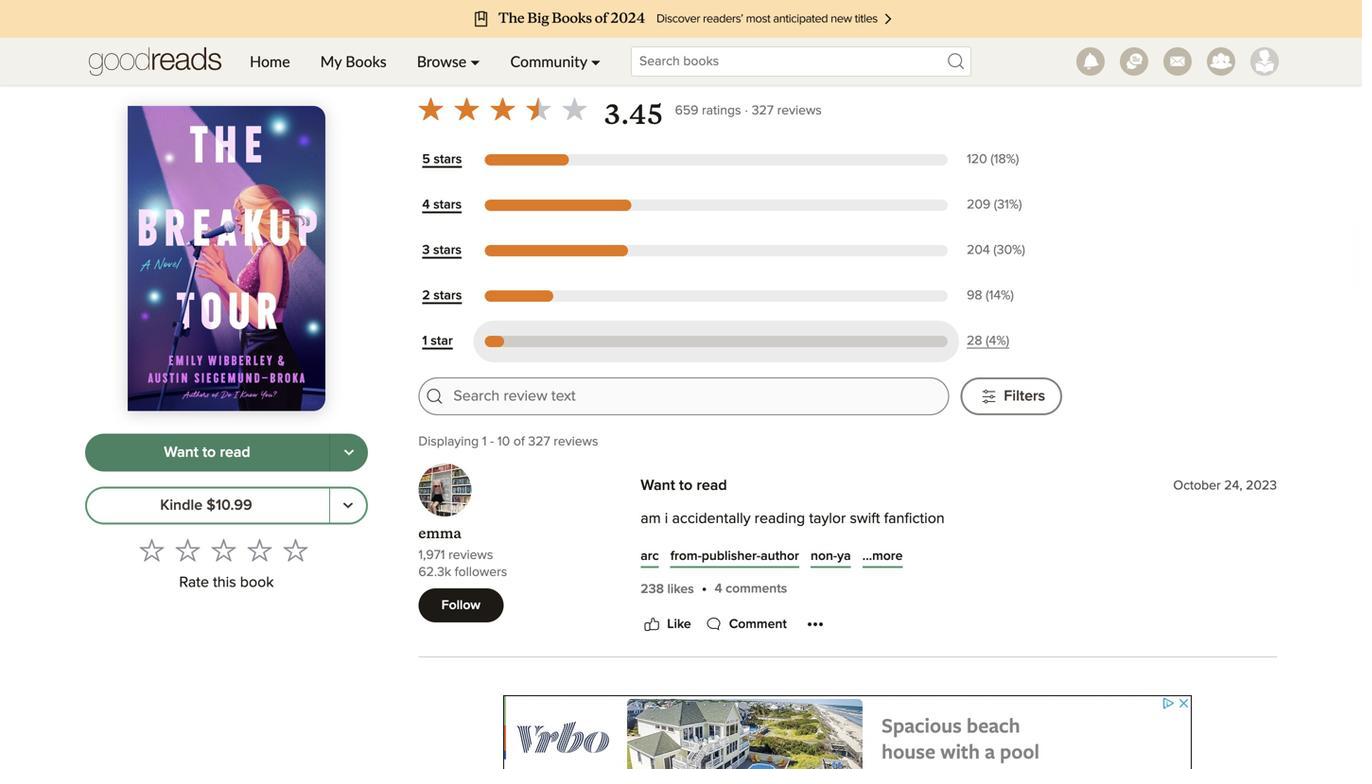 Task type: vqa. For each thing, say whether or not it's contained in the screenshot.
the Profile Image for emma.
yes



Task type: locate. For each thing, give the bounding box(es) containing it.
number of ratings and percentage of total ratings element down (31%)
[[964, 242, 1063, 260]]

238 likes button
[[641, 580, 694, 599]]

-
[[490, 435, 494, 449]]

reviews inside figure
[[778, 104, 822, 117]]

1 horizontal spatial want
[[641, 479, 676, 494]]

2 vertical spatial reviews
[[449, 549, 493, 562]]

5 stars
[[422, 153, 462, 166]]

review by emma element
[[419, 464, 1278, 673]]

read up accidentally
[[697, 479, 727, 494]]

0 vertical spatial reviews
[[778, 104, 822, 117]]

ratings
[[702, 104, 742, 117]]

▾ for browse ▾
[[471, 52, 480, 71]]

number of ratings and percentage of total ratings element containing 120 (18%)
[[964, 151, 1063, 169]]

read
[[220, 445, 250, 461], [697, 479, 727, 494]]

4 down publisher-
[[715, 583, 723, 596]]

community reviews
[[419, 50, 626, 75]]

▾ inside 'community ▾' link
[[591, 52, 601, 71]]

october 24, 2023 link
[[1174, 479, 1278, 493]]

home image
[[89, 38, 221, 85]]

3 number of ratings and percentage of total ratings element from the top
[[964, 242, 1063, 260]]

120 (18%)
[[967, 153, 1020, 166]]

reviews inside the emma 1,971 reviews 62.3k followers
[[449, 549, 493, 562]]

number of ratings and percentage of total ratings element up (31%)
[[964, 151, 1063, 169]]

1 left -
[[482, 435, 487, 449]]

want to read inside "review by emma" element
[[641, 479, 727, 494]]

0 horizontal spatial ▾
[[471, 52, 480, 71]]

want to read up i
[[641, 479, 727, 494]]

number of ratings and percentage of total ratings element up (30%)
[[964, 197, 1063, 214]]

2 horizontal spatial reviews
[[778, 104, 822, 117]]

stars right 5
[[434, 153, 462, 166]]

to up kindle $10.99 link
[[202, 445, 216, 461]]

(4%)
[[986, 335, 1010, 348]]

october 24, 2023
[[1174, 479, 1278, 493]]

...more button
[[863, 547, 903, 566]]

stars for 2 stars
[[434, 289, 462, 303]]

None search field
[[616, 46, 987, 77]]

read up $10.99
[[220, 445, 250, 461]]

0 vertical spatial 327
[[752, 104, 774, 117]]

2 ▾ from the left
[[591, 52, 601, 71]]

0 vertical spatial read
[[220, 445, 250, 461]]

advertisement element
[[504, 696, 1193, 769]]

0 vertical spatial want to read
[[164, 445, 250, 461]]

community for community ▾
[[511, 52, 587, 71]]

1 left star
[[422, 335, 427, 348]]

community for community reviews
[[419, 50, 539, 75]]

rate
[[179, 576, 209, 591]]

1 vertical spatial want to read
[[641, 479, 727, 494]]

number of ratings and percentage of total ratings element containing 209 (31%)
[[964, 197, 1063, 214]]

community
[[419, 50, 539, 75], [511, 52, 587, 71]]

1 vertical spatial want
[[641, 479, 676, 494]]

1 horizontal spatial 4
[[715, 583, 723, 596]]

reviews up followers
[[449, 549, 493, 562]]

0 vertical spatial 4
[[422, 198, 430, 212]]

0 horizontal spatial read
[[220, 445, 250, 461]]

stars
[[434, 153, 462, 166], [434, 198, 462, 212], [433, 244, 462, 257], [434, 289, 462, 303]]

(14%)
[[986, 289, 1014, 303]]

displaying
[[419, 435, 479, 449]]

4 stars
[[422, 198, 462, 212]]

Search by book title or ISBN text field
[[631, 46, 972, 77]]

1 horizontal spatial to
[[679, 479, 693, 494]]

0 vertical spatial to
[[202, 445, 216, 461]]

10
[[498, 435, 510, 449]]

▾ for community ▾
[[591, 52, 601, 71]]

1 vertical spatial 4
[[715, 583, 723, 596]]

659
[[675, 104, 699, 117]]

browse ▾
[[417, 52, 480, 71]]

1 ▾ from the left
[[471, 52, 480, 71]]

reviews right of
[[554, 435, 599, 449]]

rate this book
[[179, 576, 274, 591]]

rate 3 out of 5 image
[[211, 538, 236, 563]]

number of ratings and percentage of total ratings element down (14%) on the top of page
[[964, 333, 1063, 351]]

browse
[[417, 52, 467, 71]]

2 stars
[[422, 289, 462, 303]]

▾ inside browse ▾ link
[[471, 52, 480, 71]]

my
[[321, 52, 342, 71]]

stars right 2
[[434, 289, 462, 303]]

number of ratings and percentage of total ratings element
[[964, 151, 1063, 169], [964, 197, 1063, 214], [964, 242, 1063, 260], [964, 287, 1063, 305], [964, 333, 1063, 351]]

followers
[[455, 566, 508, 579]]

author
[[761, 550, 800, 563]]

1 horizontal spatial want to read
[[641, 479, 727, 494]]

want to read
[[164, 445, 250, 461], [641, 479, 727, 494]]

to inside "review by emma" element
[[679, 479, 693, 494]]

reviews
[[778, 104, 822, 117], [554, 435, 599, 449], [449, 549, 493, 562]]

stars for 5 stars
[[434, 153, 462, 166]]

this
[[213, 576, 236, 591]]

stars right 3
[[433, 244, 462, 257]]

arc
[[641, 550, 659, 563]]

5 number of ratings and percentage of total ratings element from the top
[[964, 333, 1063, 351]]

5
[[422, 153, 430, 166]]

4 for 4 comments
[[715, 583, 723, 596]]

read inside "review by emma" element
[[697, 479, 727, 494]]

number of ratings and percentage of total ratings element down (30%)
[[964, 287, 1063, 305]]

kindle
[[160, 498, 203, 514]]

327
[[752, 104, 774, 117], [529, 435, 551, 449]]

4 number of ratings and percentage of total ratings element from the top
[[964, 287, 1063, 305]]

number of ratings and percentage of total ratings element containing 28 (4%)
[[964, 333, 1063, 351]]

to
[[202, 445, 216, 461], [679, 479, 693, 494]]

Search review text search field
[[454, 386, 937, 408]]

fanfiction
[[885, 512, 945, 527]]

4
[[422, 198, 430, 212], [715, 583, 723, 596]]

209
[[967, 198, 991, 212]]

▾
[[471, 52, 480, 71], [591, 52, 601, 71]]

28
[[967, 335, 983, 348]]

number of ratings and percentage of total ratings element containing 98 (14%)
[[964, 287, 1063, 305]]

120
[[967, 153, 988, 166]]

0 vertical spatial want
[[164, 445, 199, 461]]

want up am
[[641, 479, 676, 494]]

want up the kindle
[[164, 445, 199, 461]]

non-ya link
[[811, 547, 851, 566]]

to up accidentally
[[679, 479, 693, 494]]

▾ right browse
[[471, 52, 480, 71]]

1 horizontal spatial ▾
[[591, 52, 601, 71]]

rate this book element
[[85, 532, 368, 598]]

327 inside the 659 ratings and 327 reviews figure
[[752, 104, 774, 117]]

want to read up kindle $10.99 link
[[164, 445, 250, 461]]

1
[[422, 335, 427, 348], [482, 435, 487, 449]]

4 inside button
[[715, 583, 723, 596]]

stars down the 5 stars
[[434, 198, 462, 212]]

0 vertical spatial 1
[[422, 335, 427, 348]]

number of ratings and percentage of total ratings element containing 204 (30%)
[[964, 242, 1063, 260]]

0 horizontal spatial reviews
[[449, 549, 493, 562]]

community up the average rating of 3.45 stars. figure
[[511, 52, 587, 71]]

204 (30%)
[[967, 244, 1026, 257]]

0 horizontal spatial want
[[164, 445, 199, 461]]

ya
[[838, 550, 851, 563]]

0 horizontal spatial 1
[[422, 335, 427, 348]]

community up rating 3.45 out of 5 image
[[419, 50, 539, 75]]

1 horizontal spatial 1
[[482, 435, 487, 449]]

1 horizontal spatial 327
[[752, 104, 774, 117]]

659 ratings
[[675, 104, 742, 117]]

1 vertical spatial 1
[[482, 435, 487, 449]]

home link
[[235, 38, 305, 85]]

327 right of
[[529, 435, 551, 449]]

rate 2 out of 5 image
[[176, 538, 200, 563]]

emma
[[419, 525, 462, 543]]

1 number of ratings and percentage of total ratings element from the top
[[964, 151, 1063, 169]]

1 horizontal spatial reviews
[[554, 435, 599, 449]]

0 horizontal spatial to
[[202, 445, 216, 461]]

1 vertical spatial 327
[[529, 435, 551, 449]]

0 horizontal spatial want to read
[[164, 445, 250, 461]]

1 horizontal spatial read
[[697, 479, 727, 494]]

number of ratings and percentage of total ratings element for 2 stars
[[964, 287, 1063, 305]]

327 right ratings
[[752, 104, 774, 117]]

comment
[[729, 618, 787, 631]]

4 for 4 stars
[[422, 198, 430, 212]]

0 horizontal spatial 4
[[422, 198, 430, 212]]

swift
[[850, 512, 881, 527]]

2 number of ratings and percentage of total ratings element from the top
[[964, 197, 1063, 214]]

▾ up the average rating of 3.45 stars. figure
[[591, 52, 601, 71]]

reviews down "search by book title or isbn" text field
[[778, 104, 822, 117]]

28 (4%)
[[967, 335, 1010, 348]]

4 up 3
[[422, 198, 430, 212]]

1 vertical spatial read
[[697, 479, 727, 494]]

1 vertical spatial to
[[679, 479, 693, 494]]

community ▾
[[511, 52, 601, 71]]

want
[[164, 445, 199, 461], [641, 479, 676, 494]]



Task type: describe. For each thing, give the bounding box(es) containing it.
204
[[967, 244, 991, 257]]

october
[[1174, 479, 1222, 493]]

$10.99
[[207, 498, 252, 514]]

my books
[[321, 52, 387, 71]]

books
[[346, 52, 387, 71]]

displaying 1 - 10 of 327 reviews
[[419, 435, 599, 449]]

want inside button
[[164, 445, 199, 461]]

follow
[[442, 599, 481, 612]]

from-
[[671, 550, 702, 563]]

browse ▾ link
[[402, 38, 495, 85]]

profile image for emma. image
[[419, 464, 472, 517]]

1 vertical spatial reviews
[[554, 435, 599, 449]]

of
[[514, 435, 525, 449]]

(31%)
[[994, 198, 1023, 212]]

home
[[250, 52, 290, 71]]

2023
[[1247, 479, 1278, 493]]

1,971
[[419, 549, 445, 562]]

...more
[[863, 550, 903, 563]]

62.3k
[[419, 566, 452, 579]]

0 horizontal spatial 327
[[529, 435, 551, 449]]

filters button
[[961, 378, 1063, 416]]

want to read inside want to read button
[[164, 445, 250, 461]]

reading
[[755, 512, 806, 527]]

98
[[967, 289, 983, 303]]

filters
[[1004, 389, 1046, 404]]

kindle $10.99 link
[[85, 487, 330, 525]]

average rating of 3.45 stars. figure
[[413, 91, 675, 133]]

3
[[422, 244, 430, 257]]

community ▾ link
[[495, 38, 616, 85]]

follow button
[[419, 589, 504, 623]]

i
[[665, 512, 669, 527]]

read inside want to read button
[[220, 445, 250, 461]]

209 (31%)
[[967, 198, 1023, 212]]

number of ratings and percentage of total ratings element for 3 stars
[[964, 242, 1063, 260]]

comment button
[[703, 613, 787, 636]]

24,
[[1225, 479, 1243, 493]]

rate 4 out of 5 image
[[247, 538, 272, 563]]

kindle $10.99
[[160, 498, 252, 514]]

3.45
[[604, 98, 664, 132]]

am
[[641, 512, 661, 527]]

am i accidentally reading taylor swift fanfiction
[[641, 512, 945, 527]]

profile image for ruby anderson. image
[[1251, 47, 1280, 76]]

non-
[[811, 550, 838, 563]]

number of ratings and percentage of total ratings element for 1 star
[[964, 333, 1063, 351]]

327 reviews
[[752, 104, 822, 117]]

arc link
[[641, 547, 659, 566]]

rating 3.45 out of 5 image
[[413, 91, 593, 127]]

238
[[641, 583, 664, 596]]

book
[[240, 576, 274, 591]]

(30%)
[[994, 244, 1026, 257]]

emma 1,971 reviews 62.3k followers
[[419, 525, 508, 579]]

98 (14%)
[[967, 289, 1014, 303]]

number of ratings and percentage of total ratings element for 4 stars
[[964, 197, 1063, 214]]

from-publisher-author
[[671, 550, 800, 563]]

238 likes
[[641, 583, 694, 596]]

2
[[422, 289, 430, 303]]

likes
[[668, 583, 694, 596]]

4 comments
[[715, 583, 788, 596]]

want to read button
[[85, 434, 330, 472]]

(18%)
[[991, 153, 1020, 166]]

number of ratings and percentage of total ratings element for 5 stars
[[964, 151, 1063, 169]]

to inside button
[[202, 445, 216, 461]]

3 stars
[[422, 244, 462, 257]]

rate 1 out of 5 image
[[140, 538, 164, 563]]

659 ratings and 327 reviews figure
[[675, 99, 822, 121]]

taylor
[[809, 512, 846, 527]]

star
[[431, 335, 453, 348]]

want inside "review by emma" element
[[641, 479, 676, 494]]

like button
[[641, 613, 692, 636]]

reviews
[[543, 50, 626, 75]]

1 star
[[422, 335, 453, 348]]

publisher-
[[702, 550, 761, 563]]

rate 5 out of 5 image
[[283, 538, 308, 563]]

stars for 4 stars
[[434, 198, 462, 212]]

stars for 3 stars
[[433, 244, 462, 257]]

accidentally
[[672, 512, 751, 527]]

emma link
[[419, 525, 462, 543]]

comments
[[726, 583, 788, 596]]

from-publisher-author link
[[671, 547, 800, 566]]

non-ya
[[811, 550, 851, 563]]

rating 0 out of 5 group
[[134, 532, 314, 568]]

my books link
[[305, 38, 402, 85]]

4 comments button
[[715, 578, 788, 600]]

like
[[667, 618, 692, 631]]



